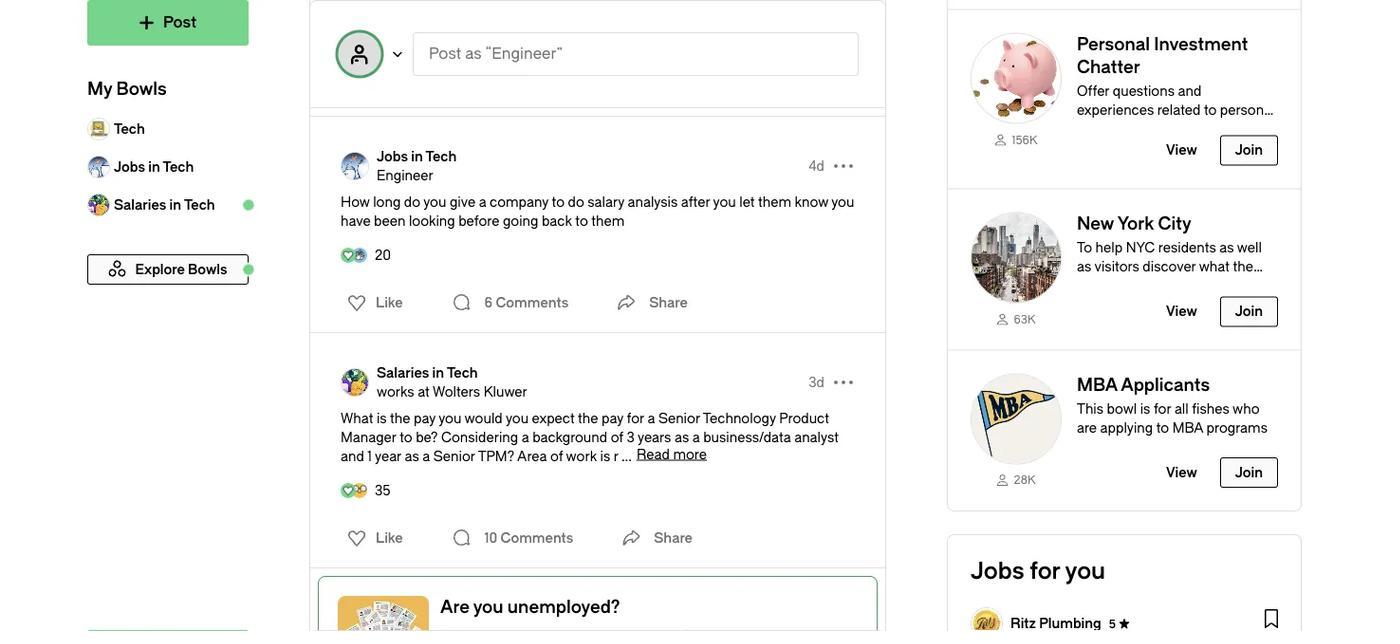 Task type: locate. For each thing, give the bounding box(es) containing it.
3 like from the top
[[376, 530, 403, 546]]

ritz plumbing logo image
[[972, 608, 1002, 631]]

0 vertical spatial of
[[611, 430, 624, 445]]

2 like from the top
[[376, 295, 403, 310]]

share inside popup button
[[649, 295, 688, 310]]

2 horizontal spatial the
[[1234, 259, 1254, 275]]

image for post author image up "what" in the bottom of the page
[[341, 368, 369, 397]]

28k
[[1014, 474, 1036, 487]]

tech inside salaries in tech link
[[184, 197, 215, 213]]

2 pay from the left
[[602, 411, 624, 426]]

rections list menu down 43
[[336, 71, 409, 102]]

jobs up salaries in tech
[[114, 159, 145, 175]]

world's
[[1077, 278, 1122, 294]]

0 horizontal spatial the
[[390, 411, 411, 426]]

1 rections list menu from the top
[[336, 71, 409, 102]]

expect
[[532, 411, 575, 426]]

2 vertical spatial image for bowl image
[[971, 373, 1062, 464]]

1 vertical spatial salaries
[[377, 365, 429, 381]]

rections list menu down 35
[[336, 523, 409, 553]]

a up more
[[693, 430, 700, 445]]

years
[[638, 430, 672, 445]]

is
[[1141, 401, 1151, 417], [377, 411, 387, 426], [600, 449, 611, 464]]

1 vertical spatial rections list menu
[[336, 288, 409, 318]]

rections list menu
[[336, 71, 409, 102], [336, 288, 409, 318], [336, 523, 409, 553]]

tech for salaries in tech works at wolters kluwer
[[447, 365, 478, 381]]

personal
[[1077, 34, 1151, 54]]

6 comments button
[[447, 284, 574, 322]]

you
[[424, 194, 447, 210], [713, 194, 736, 210], [832, 194, 855, 210], [439, 411, 462, 426], [506, 411, 529, 426], [1066, 558, 1106, 585], [473, 598, 504, 617]]

salaries inside salaries in tech works at wolters kluwer
[[377, 365, 429, 381]]

0 vertical spatial and
[[1178, 84, 1202, 99]]

image for post author image for works at
[[341, 368, 369, 397]]

to left be?
[[400, 430, 413, 445]]

tech down jobs in tech
[[184, 197, 215, 213]]

jobs up ritz plumbing logo
[[971, 558, 1025, 585]]

0 horizontal spatial senior
[[434, 449, 475, 464]]

1 horizontal spatial jobs in tech link
[[377, 147, 457, 166]]

r
[[614, 449, 619, 464]]

1 vertical spatial and
[[1128, 122, 1151, 137]]

3 image for bowl image from the top
[[971, 373, 1062, 464]]

3d
[[809, 374, 825, 390]]

at
[[418, 384, 430, 400]]

jobs for jobs for you
[[971, 558, 1025, 585]]

personal
[[1221, 103, 1275, 118]]

1 horizontal spatial salaries in tech link
[[377, 364, 528, 383]]

applicants
[[1121, 375, 1210, 395]]

read more
[[637, 447, 707, 462]]

a up before
[[479, 194, 487, 210]]

jobs in tech link up engineer
[[377, 147, 457, 166]]

20
[[375, 247, 391, 263]]

1 vertical spatial senior
[[434, 449, 475, 464]]

tech inside jobs in tech engineer
[[426, 149, 457, 164]]

to inside what is the pay you would you expect the pay for a senior technology product manager to be? considering a background of 3 years as a business/data analyst and 1 year as a senior tpm? area of work is r ...
[[400, 430, 413, 445]]

be?
[[416, 430, 438, 445]]

like
[[376, 78, 403, 94], [376, 295, 403, 310], [376, 530, 403, 546]]

0 vertical spatial like
[[376, 78, 403, 94]]

salaries up works
[[377, 365, 429, 381]]

3 rections list menu from the top
[[336, 523, 409, 553]]

as up the what
[[1220, 240, 1235, 256]]

2 horizontal spatial is
[[1141, 401, 1151, 417]]

0 vertical spatial them
[[758, 194, 792, 210]]

before
[[459, 213, 500, 229]]

to right has
[[1264, 278, 1276, 294]]

share
[[649, 295, 688, 310], [654, 530, 693, 546]]

toogle identity image
[[337, 31, 383, 77]]

image for post author image
[[341, 152, 369, 180], [341, 368, 369, 397]]

going
[[503, 213, 539, 229]]

tech for salaries in tech
[[184, 197, 215, 213]]

as up more
[[675, 430, 689, 445]]

...
[[622, 449, 632, 464]]

rections list menu for 20
[[336, 288, 409, 318]]

my
[[87, 79, 112, 99]]

share for 10 comments
[[654, 530, 693, 546]]

10 comments
[[485, 530, 574, 546]]

nyc
[[1126, 240, 1156, 256]]

image for bowl image
[[971, 33, 1062, 124], [971, 212, 1062, 303], [971, 373, 1062, 464]]

1 vertical spatial mba
[[1173, 420, 1204, 436]]

tech inside jobs in tech link
[[163, 159, 194, 175]]

you right are on the left
[[473, 598, 504, 617]]

in down jobs in tech
[[170, 197, 181, 213]]

mba up this on the bottom
[[1077, 375, 1118, 395]]

a
[[479, 194, 487, 210], [648, 411, 655, 426], [522, 430, 529, 445], [693, 430, 700, 445], [423, 449, 430, 464]]

tech inside salaries in tech works at wolters kluwer
[[447, 365, 478, 381]]

jobs in tech link up salaries in tech
[[87, 148, 249, 186]]

salaries in tech
[[114, 197, 215, 213]]

to up investments
[[1204, 103, 1217, 118]]

image for post author image for engineer
[[341, 152, 369, 180]]

0 horizontal spatial jobs
[[114, 159, 145, 175]]

as inside 'button'
[[465, 45, 482, 63]]

the up has
[[1234, 259, 1254, 275]]

image for bowl image for mba applicants
[[971, 373, 1062, 464]]

in inside salaries in tech works at wolters kluwer
[[432, 365, 444, 381]]

3d link
[[809, 373, 825, 392]]

share for 6 comments
[[649, 295, 688, 310]]

mba down all
[[1173, 420, 1204, 436]]

read more button
[[637, 447, 707, 462]]

0 horizontal spatial is
[[377, 411, 387, 426]]

senior up years
[[659, 411, 700, 426]]

you inside button
[[473, 598, 504, 617]]

0 vertical spatial senior
[[659, 411, 700, 426]]

tech down my bowls
[[114, 121, 145, 137]]

do
[[404, 194, 421, 210], [568, 194, 585, 210]]

tech up wolters
[[447, 365, 478, 381]]

new york city to help nyc residents as well as visitors discover what the world's most popular city has to offer!
[[1077, 214, 1276, 313]]

0 vertical spatial comments
[[496, 295, 569, 310]]

2 rections list menu from the top
[[336, 288, 409, 318]]

technology
[[703, 411, 776, 426]]

rections list menu down 20
[[336, 288, 409, 318]]

them down salary
[[592, 213, 625, 229]]

pay up be?
[[414, 411, 436, 426]]

salaries in tech link down jobs in tech
[[87, 186, 249, 224]]

6 comments
[[485, 295, 569, 310]]

comments for 10 comments
[[501, 530, 574, 546]]

as right post
[[465, 45, 482, 63]]

salaries in tech link up wolters
[[377, 364, 528, 383]]

and down the "experiences"
[[1128, 122, 1151, 137]]

background
[[533, 430, 608, 445]]

1 horizontal spatial do
[[568, 194, 585, 210]]

post as "engineer"
[[429, 45, 563, 63]]

what
[[341, 411, 373, 426]]

2 do from the left
[[568, 194, 585, 210]]

salaries down jobs in tech
[[114, 197, 166, 213]]

1 vertical spatial image for bowl image
[[971, 212, 1062, 303]]

tpm?
[[478, 449, 515, 464]]

1 image for bowl image from the top
[[971, 33, 1062, 124]]

28k link
[[971, 472, 1062, 488]]

2 vertical spatial rections list menu
[[336, 523, 409, 553]]

mba applicants this bowl is for all fishes who are applying to mba programs
[[1077, 375, 1268, 436]]

0 vertical spatial share
[[649, 295, 688, 310]]

you down "kluwer"
[[506, 411, 529, 426]]

to inside personal investment chatter offer questions and experiences related to personal finance and investments
[[1204, 103, 1217, 118]]

pay up r
[[602, 411, 624, 426]]

image for bowl image up 28k link
[[971, 373, 1062, 464]]

0 horizontal spatial them
[[592, 213, 625, 229]]

0 horizontal spatial jobs in tech link
[[87, 148, 249, 186]]

well
[[1238, 240, 1262, 256]]

bowl
[[1107, 401, 1137, 417]]

in for salaries in tech
[[170, 197, 181, 213]]

tech down the tech link
[[163, 159, 194, 175]]

you left let
[[713, 194, 736, 210]]

2 vertical spatial and
[[341, 449, 364, 464]]

0 vertical spatial salaries
[[114, 197, 166, 213]]

do right long
[[404, 194, 421, 210]]

2 horizontal spatial jobs
[[971, 558, 1025, 585]]

1 like from the top
[[376, 78, 403, 94]]

the up background
[[578, 411, 599, 426]]

york
[[1118, 214, 1155, 234]]

is left r
[[600, 449, 611, 464]]

ritz
[[1011, 615, 1036, 631]]

0 horizontal spatial mba
[[1077, 375, 1118, 395]]

4d
[[809, 158, 825, 174]]

1 vertical spatial share
[[654, 530, 693, 546]]

1 vertical spatial comments
[[501, 530, 574, 546]]

in for salaries in tech works at wolters kluwer
[[432, 365, 444, 381]]

for left all
[[1154, 401, 1172, 417]]

senior
[[659, 411, 700, 426], [434, 449, 475, 464]]

1 horizontal spatial the
[[578, 411, 599, 426]]

1 image for post author image from the top
[[341, 152, 369, 180]]

image for post author image up how
[[341, 152, 369, 180]]

engineer button
[[377, 166, 457, 185]]

0 horizontal spatial pay
[[414, 411, 436, 426]]

how long do you give a company to do salary analysis after you let them know you have been looking before going back to them
[[341, 194, 855, 229]]

to
[[1204, 103, 1217, 118], [552, 194, 565, 210], [576, 213, 588, 229], [1264, 278, 1276, 294], [1157, 420, 1170, 436], [400, 430, 413, 445]]

1 horizontal spatial jobs
[[377, 149, 408, 164]]

2 image for bowl image from the top
[[971, 212, 1062, 303]]

area
[[517, 449, 547, 464]]

2 horizontal spatial for
[[1154, 401, 1172, 417]]

salaries for salaries in tech works at wolters kluwer
[[377, 365, 429, 381]]

is right the bowl
[[1141, 401, 1151, 417]]

tech for jobs in tech engineer
[[426, 149, 457, 164]]

unemployed?
[[508, 598, 620, 617]]

0 vertical spatial image for bowl image
[[971, 33, 1062, 124]]

as down to
[[1077, 259, 1092, 275]]

1 horizontal spatial them
[[758, 194, 792, 210]]

0 horizontal spatial for
[[627, 411, 645, 426]]

and left 1
[[341, 449, 364, 464]]

1 pay from the left
[[414, 411, 436, 426]]

0 vertical spatial rections list menu
[[336, 71, 409, 102]]

0 horizontal spatial salaries in tech link
[[87, 186, 249, 224]]

like down 35
[[376, 530, 403, 546]]

has
[[1238, 278, 1260, 294]]

1 horizontal spatial of
[[611, 430, 624, 445]]

you up looking
[[424, 194, 447, 210]]

0 horizontal spatial salaries
[[114, 197, 166, 213]]

in up wolters
[[432, 365, 444, 381]]

to inside mba applicants this bowl is for all fishes who are applying to mba programs
[[1157, 420, 1170, 436]]

like for 20
[[376, 295, 403, 310]]

for up 3 at the bottom
[[627, 411, 645, 426]]

give
[[450, 194, 476, 210]]

bowls
[[116, 79, 167, 99]]

salaries
[[114, 197, 166, 213], [377, 365, 429, 381]]

in
[[411, 149, 423, 164], [148, 159, 160, 175], [170, 197, 181, 213], [432, 365, 444, 381]]

senior down considering
[[434, 449, 475, 464]]

how
[[341, 194, 370, 210]]

for
[[1154, 401, 1172, 417], [627, 411, 645, 426], [1030, 558, 1061, 585]]

to up back
[[552, 194, 565, 210]]

in up the engineer 'button'
[[411, 149, 423, 164]]

1 vertical spatial like
[[376, 295, 403, 310]]

would
[[465, 411, 503, 426]]

to inside new york city to help nyc residents as well as visitors discover what the world's most popular city has to offer!
[[1264, 278, 1276, 294]]

and up related
[[1178, 84, 1202, 99]]

what is the pay you would you expect the pay for a senior technology product manager to be? considering a background of 3 years as a business/data analyst and 1 year as a senior tpm? area of work is r ...
[[341, 411, 839, 464]]

is up manager
[[377, 411, 387, 426]]

investments
[[1154, 122, 1232, 137]]

like down 20
[[376, 295, 403, 310]]

of left 3 at the bottom
[[611, 430, 624, 445]]

year
[[375, 449, 402, 464]]

1 vertical spatial of
[[551, 449, 563, 464]]

the
[[1234, 259, 1254, 275], [390, 411, 411, 426], [578, 411, 599, 426]]

1
[[368, 449, 372, 464]]

a up area
[[522, 430, 529, 445]]

10 comments button
[[447, 519, 578, 557]]

comments
[[496, 295, 569, 310], [501, 530, 574, 546]]

image for bowl image up 156k link
[[971, 33, 1062, 124]]

tech up the engineer 'button'
[[426, 149, 457, 164]]

in up salaries in tech
[[148, 159, 160, 175]]

jobs inside jobs in tech engineer
[[377, 149, 408, 164]]

jobs up engineer
[[377, 149, 408, 164]]

you down wolters
[[439, 411, 462, 426]]

do up back
[[568, 194, 585, 210]]

like down toogle identity icon on the left top of the page
[[376, 78, 403, 94]]

finance
[[1077, 122, 1124, 137]]

"engineer"
[[485, 45, 563, 63]]

comments right 10
[[501, 530, 574, 546]]

1 horizontal spatial for
[[1030, 558, 1061, 585]]

them right let
[[758, 194, 792, 210]]

2 vertical spatial like
[[376, 530, 403, 546]]

10
[[485, 530, 498, 546]]

share button
[[612, 284, 688, 322]]

share inside dropdown button
[[654, 530, 693, 546]]

business/data
[[704, 430, 791, 445]]

them
[[758, 194, 792, 210], [592, 213, 625, 229]]

1 horizontal spatial salaries
[[377, 365, 429, 381]]

you up ritz plumbing 5 ★
[[1066, 558, 1106, 585]]

0 horizontal spatial do
[[404, 194, 421, 210]]

2 image for post author image from the top
[[341, 368, 369, 397]]

0 horizontal spatial and
[[341, 449, 364, 464]]

looking
[[409, 213, 455, 229]]

rections list menu for 43
[[336, 71, 409, 102]]

in inside jobs in tech engineer
[[411, 149, 423, 164]]

to right applying on the right of the page
[[1157, 420, 1170, 436]]

comments right 6
[[496, 295, 569, 310]]

1 vertical spatial them
[[592, 213, 625, 229]]

1 vertical spatial image for post author image
[[341, 368, 369, 397]]

jobs for jobs in tech
[[114, 159, 145, 175]]

for up ritz at the bottom of page
[[1030, 558, 1061, 585]]

most
[[1125, 278, 1158, 294]]

of down background
[[551, 449, 563, 464]]

mba
[[1077, 375, 1118, 395], [1173, 420, 1204, 436]]

0 horizontal spatial of
[[551, 449, 563, 464]]

the down works
[[390, 411, 411, 426]]

1 horizontal spatial pay
[[602, 411, 624, 426]]

image for bowl image up the 63k link
[[971, 212, 1062, 303]]

0 vertical spatial image for post author image
[[341, 152, 369, 180]]

and
[[1178, 84, 1202, 99], [1128, 122, 1151, 137], [341, 449, 364, 464]]



Task type: vqa. For each thing, say whether or not it's contained in the screenshot.
Easy Apply only button
no



Task type: describe. For each thing, give the bounding box(es) containing it.
image for bowl image for new york city
[[971, 212, 1062, 303]]

1 horizontal spatial is
[[600, 449, 611, 464]]

offer!
[[1077, 297, 1112, 313]]

city
[[1213, 278, 1235, 294]]

0 vertical spatial salaries in tech link
[[87, 186, 249, 224]]

a inside how long do you give a company to do salary analysis after you let them know you have been looking before going back to them
[[479, 194, 487, 210]]

city
[[1159, 214, 1192, 234]]

let
[[740, 194, 755, 210]]

1 horizontal spatial senior
[[659, 411, 700, 426]]

visitors
[[1095, 259, 1140, 275]]

image for bowl image for personal investment chatter
[[971, 33, 1062, 124]]

programs
[[1207, 420, 1268, 436]]

new
[[1077, 214, 1114, 234]]

as right year
[[405, 449, 419, 464]]

43
[[386, 31, 402, 47]]

company
[[490, 194, 549, 210]]

a up years
[[648, 411, 655, 426]]

long
[[373, 194, 401, 210]]

applying
[[1101, 420, 1154, 436]]

are
[[1077, 420, 1097, 436]]

back
[[542, 213, 572, 229]]

product
[[779, 411, 830, 426]]

jobs for jobs in tech engineer
[[377, 149, 408, 164]]

to
[[1077, 240, 1093, 256]]

5
[[1109, 617, 1116, 631]]

4d link
[[809, 157, 825, 176]]

considering
[[441, 430, 518, 445]]

in for jobs in tech engineer
[[411, 149, 423, 164]]

know
[[795, 194, 829, 210]]

for inside what is the pay you would you expect the pay for a senior technology product manager to be? considering a background of 3 years as a business/data analyst and 1 year as a senior tpm? area of work is r ...
[[627, 411, 645, 426]]

fishes
[[1192, 401, 1230, 417]]

rections list menu for 35
[[336, 523, 409, 553]]

★
[[1119, 617, 1131, 631]]

plumbing
[[1040, 615, 1102, 631]]

wolters
[[433, 384, 480, 400]]

help
[[1096, 240, 1123, 256]]

related
[[1158, 103, 1201, 118]]

1 horizontal spatial mba
[[1173, 420, 1204, 436]]

after
[[681, 194, 710, 210]]

salaries in tech works at wolters kluwer
[[377, 365, 528, 400]]

personal investment chatter offer questions and experiences related to personal finance and investments
[[1077, 34, 1275, 137]]

in for jobs in tech
[[148, 159, 160, 175]]

jobs in tech
[[114, 159, 194, 175]]

been
[[374, 213, 406, 229]]

comments for 6 comments
[[496, 295, 569, 310]]

2 horizontal spatial and
[[1178, 84, 1202, 99]]

for inside mba applicants this bowl is for all fishes who are applying to mba programs
[[1154, 401, 1172, 417]]

post
[[429, 45, 462, 63]]

analyst
[[795, 430, 839, 445]]

work
[[566, 449, 597, 464]]

questions
[[1113, 84, 1175, 99]]

1 horizontal spatial and
[[1128, 122, 1151, 137]]

is inside mba applicants this bowl is for all fishes who are applying to mba programs
[[1141, 401, 1151, 417]]

all
[[1175, 401, 1189, 417]]

works
[[377, 384, 415, 400]]

156k link
[[971, 131, 1062, 147]]

offer
[[1077, 84, 1110, 99]]

a down be?
[[423, 449, 430, 464]]

156k
[[1012, 133, 1038, 146]]

investment
[[1155, 34, 1249, 54]]

who
[[1233, 401, 1260, 417]]

0 vertical spatial mba
[[1077, 375, 1118, 395]]

tech inside the tech link
[[114, 121, 145, 137]]

salaries for salaries in tech
[[114, 197, 166, 213]]

ritz plumbing 5 ★
[[1011, 615, 1131, 631]]

what
[[1200, 259, 1230, 275]]

you right know
[[832, 194, 855, 210]]

1 do from the left
[[404, 194, 421, 210]]

experiences
[[1077, 103, 1154, 118]]

like for 35
[[376, 530, 403, 546]]

chatter
[[1077, 57, 1141, 77]]

are you unemployed? button
[[318, 576, 878, 631]]

jobs in tech engineer
[[377, 149, 457, 183]]

more
[[673, 447, 707, 462]]

tech for jobs in tech
[[163, 159, 194, 175]]

engineer
[[377, 168, 434, 183]]

manager
[[341, 430, 397, 445]]

share button
[[616, 519, 693, 557]]

residents
[[1159, 240, 1217, 256]]

popular
[[1161, 278, 1209, 294]]

and inside what is the pay you would you expect the pay for a senior technology product manager to be? considering a background of 3 years as a business/data analyst and 1 year as a senior tpm? area of work is r ...
[[341, 449, 364, 464]]

to right back
[[576, 213, 588, 229]]

have
[[341, 213, 371, 229]]

the inside new york city to help nyc residents as well as visitors discover what the world's most popular city has to offer!
[[1234, 259, 1254, 275]]

discover
[[1143, 259, 1197, 275]]

6
[[485, 295, 493, 310]]

post as "engineer" button
[[413, 32, 859, 76]]

jobs for you
[[971, 558, 1106, 585]]

3
[[627, 430, 635, 445]]

63k
[[1014, 313, 1036, 326]]

like for 43
[[376, 78, 403, 94]]

are
[[440, 598, 470, 617]]

1 vertical spatial salaries in tech link
[[377, 364, 528, 383]]



